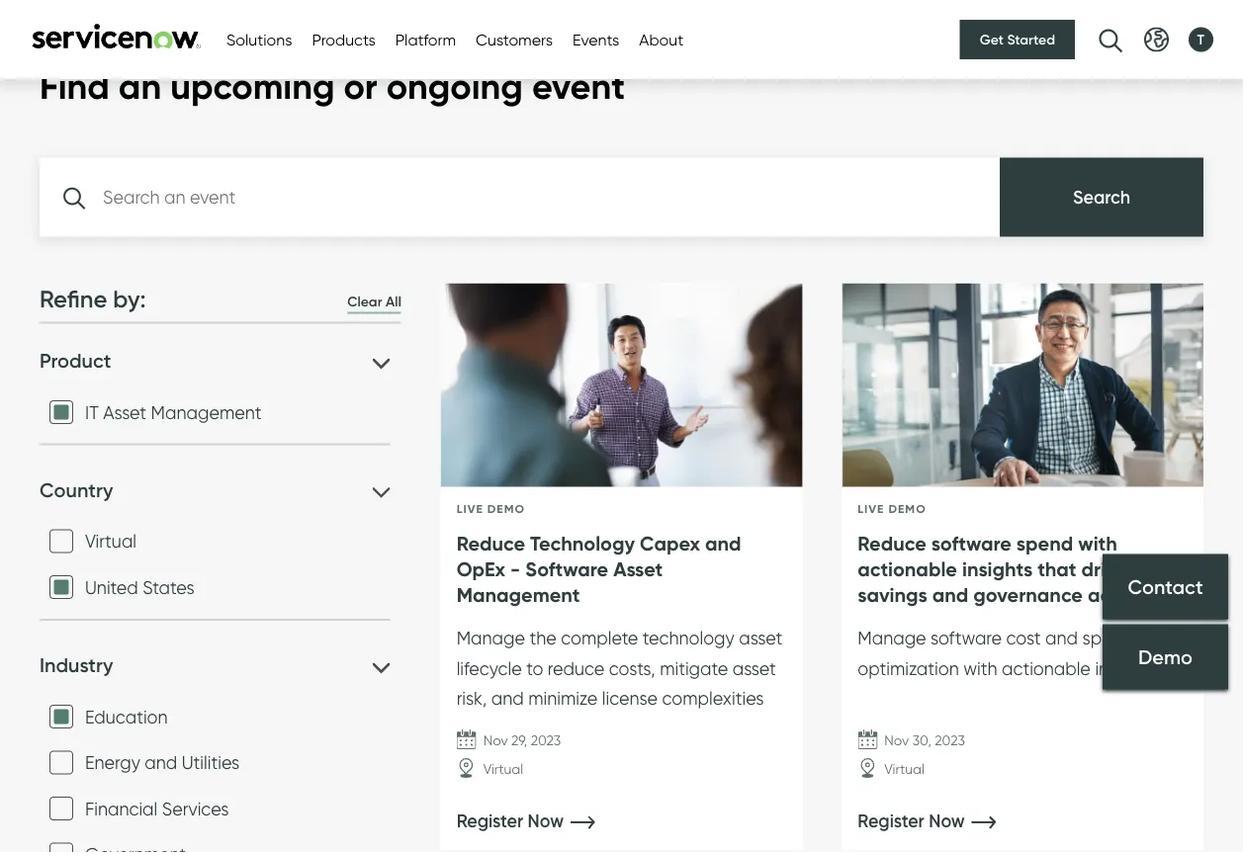 Task type: locate. For each thing, give the bounding box(es) containing it.
1 horizontal spatial manage
[[858, 628, 927, 650]]

1 vertical spatial actionable
[[1002, 659, 1091, 680]]

2 horizontal spatial virtual
[[885, 762, 925, 778]]

upcoming
[[170, 65, 335, 109]]

virtual
[[85, 531, 137, 553], [484, 762, 524, 778], [885, 762, 925, 778]]

actionable
[[858, 558, 958, 582], [1002, 659, 1091, 680]]

and right cost
[[1046, 628, 1079, 650]]

1 horizontal spatial actionable
[[1002, 659, 1091, 680]]

reduce
[[457, 532, 526, 557], [858, 532, 927, 557]]

get started link
[[960, 20, 1076, 59]]

1 vertical spatial spend
[[1083, 628, 1134, 650]]

license
[[602, 689, 658, 711]]

manage inside 'reduce software spend with actionable insights that drive savings and governance across your saas & onprem licenses manage software cost and spend optimization with actionable insights'
[[858, 628, 927, 650]]

0 horizontal spatial actionable
[[858, 558, 958, 582]]

spend
[[1017, 532, 1074, 557], [1083, 628, 1134, 650]]

virtual option
[[49, 530, 73, 554]]

across
[[1088, 583, 1147, 608]]

1 horizontal spatial live
[[858, 502, 885, 517]]

insights down licenses
[[1096, 659, 1157, 680]]

virtual down 29,
[[484, 762, 524, 778]]

nov
[[484, 733, 508, 750], [885, 733, 910, 750]]

0 horizontal spatial management
[[151, 402, 262, 424]]

2023 right 29,
[[531, 733, 561, 750]]

None button
[[1000, 158, 1204, 237]]

about
[[640, 30, 684, 49]]

0 horizontal spatial reduce
[[457, 532, 526, 557]]

0 vertical spatial asset
[[739, 628, 783, 650]]

reduce up savings
[[858, 532, 927, 557]]

1 vertical spatial software
[[931, 628, 1002, 650]]

1 horizontal spatial 2023
[[935, 733, 966, 750]]

1 vertical spatial management
[[457, 583, 580, 608]]

0 vertical spatial software
[[932, 532, 1012, 557]]

and up '&'
[[933, 583, 969, 608]]

1 horizontal spatial asset
[[614, 558, 663, 582]]

1 demo from the left
[[488, 502, 525, 517]]

capex
[[640, 532, 701, 557]]

management
[[151, 402, 262, 424], [457, 583, 580, 608]]

0 vertical spatial spend
[[1017, 532, 1074, 557]]

your
[[858, 609, 898, 634]]

0 horizontal spatial live
[[457, 502, 484, 517]]

education option
[[49, 705, 73, 729]]

2 nov from the left
[[885, 733, 910, 750]]

utilities
[[182, 752, 240, 774]]

nov for reduce software spend with actionable insights that drive savings and governance across your saas & onprem licenses
[[885, 733, 910, 750]]

onprem
[[975, 609, 1048, 634]]

2 live from the left
[[858, 502, 885, 517]]

1 live demo from the left
[[457, 502, 525, 517]]

reduce inside reduce technology capex and opex - software asset management
[[457, 532, 526, 557]]

1 horizontal spatial insights
[[1096, 659, 1157, 680]]

services
[[162, 799, 229, 820]]

1 horizontal spatial reduce
[[858, 532, 927, 557]]

1 horizontal spatial nov
[[885, 733, 910, 750]]

1 horizontal spatial virtual
[[484, 762, 524, 778]]

0 vertical spatial management
[[151, 402, 262, 424]]

clear
[[348, 293, 382, 311]]

-
[[511, 558, 521, 582]]

1 vertical spatial insights
[[1096, 659, 1157, 680]]

demo for reduce technology capex and opex - software asset management
[[488, 502, 525, 517]]

nov left 30,
[[885, 733, 910, 750]]

management down -
[[457, 583, 580, 608]]

0 vertical spatial asset
[[103, 402, 147, 424]]

manage
[[457, 628, 525, 650], [858, 628, 927, 650]]

nov left 29,
[[484, 733, 508, 750]]

and right the capex
[[706, 532, 742, 557]]

asset right technology
[[739, 628, 783, 650]]

demo for reduce software spend with actionable insights that drive savings and governance across your saas & onprem licenses
[[889, 502, 927, 517]]

1 horizontal spatial live demo
[[858, 502, 927, 517]]

financial services
[[85, 799, 229, 820]]

country button
[[40, 478, 391, 503]]

cost
[[1007, 628, 1042, 650]]

insights up governance
[[963, 558, 1033, 582]]

and inside manage the complete technology asset lifecycle to reduce costs, mitigate asset risk, and minimize license complexities
[[492, 689, 524, 711]]

1 vertical spatial asset
[[733, 659, 776, 680]]

software left cost
[[931, 628, 1002, 650]]

2 software from the top
[[931, 628, 1002, 650]]

and inside reduce technology capex and opex - software asset management
[[706, 532, 742, 557]]

live demo
[[457, 502, 525, 517], [858, 502, 927, 517]]

asset
[[103, 402, 147, 424], [614, 558, 663, 582]]

event
[[532, 65, 625, 109]]

spend down across
[[1083, 628, 1134, 650]]

actionable up savings
[[858, 558, 958, 582]]

reduce
[[548, 659, 605, 680]]

1 horizontal spatial spend
[[1083, 628, 1134, 650]]

software up governance
[[932, 532, 1012, 557]]

2 reduce from the left
[[858, 532, 927, 557]]

1 manage from the left
[[457, 628, 525, 650]]

live up opex
[[457, 502, 484, 517]]

2 manage from the left
[[858, 628, 927, 650]]

management down product popup button
[[151, 402, 262, 424]]

costs,
[[609, 659, 656, 680]]

and down lifecycle
[[492, 689, 524, 711]]

energy and utilities option
[[49, 751, 73, 775]]

reduce for opex
[[457, 532, 526, 557]]

refine by:
[[40, 284, 146, 314]]

demo up -
[[488, 502, 525, 517]]

virtual down 30,
[[885, 762, 925, 778]]

asset
[[739, 628, 783, 650], [733, 659, 776, 680]]

live
[[457, 502, 484, 517], [858, 502, 885, 517]]

united states option
[[49, 576, 73, 600]]

1 horizontal spatial demo
[[889, 502, 927, 517]]

financial services option
[[49, 798, 73, 821]]

1 reduce from the left
[[457, 532, 526, 557]]

0 vertical spatial with
[[1079, 532, 1118, 557]]

1 vertical spatial asset
[[614, 558, 663, 582]]

manage up "optimization"
[[858, 628, 927, 650]]

virtual up united at the bottom left of page
[[85, 531, 137, 553]]

asset up the complexities
[[733, 659, 776, 680]]

governance
[[974, 583, 1084, 608]]

energy
[[85, 752, 140, 774]]

0 horizontal spatial insights
[[963, 558, 1033, 582]]

ongoing
[[387, 65, 523, 109]]

2 live demo from the left
[[858, 502, 927, 517]]

actionable down cost
[[1002, 659, 1091, 680]]

clear all
[[348, 293, 401, 311]]

live for reduce software spend with actionable insights that drive savings and governance across your saas & onprem licenses
[[858, 502, 885, 517]]

0 horizontal spatial demo
[[488, 502, 525, 517]]

0 horizontal spatial manage
[[457, 628, 525, 650]]

and
[[706, 532, 742, 557], [933, 583, 969, 608], [1046, 628, 1079, 650], [492, 689, 524, 711], [145, 752, 177, 774]]

0 horizontal spatial nov
[[484, 733, 508, 750]]

2 demo from the left
[[889, 502, 927, 517]]

platform button
[[395, 28, 456, 51]]

asset down the capex
[[614, 558, 663, 582]]

clear all button
[[348, 292, 401, 315]]

spend up the that
[[1017, 532, 1074, 557]]

education
[[85, 706, 168, 728]]

reduce up opex
[[457, 532, 526, 557]]

0 horizontal spatial asset
[[103, 402, 147, 424]]

0 horizontal spatial live demo
[[457, 502, 525, 517]]

2023
[[531, 733, 561, 750], [935, 733, 966, 750]]

with down '&'
[[964, 659, 998, 680]]

2023 right 30,
[[935, 733, 966, 750]]

states
[[143, 577, 195, 599]]

1 live from the left
[[457, 502, 484, 517]]

live up savings
[[858, 502, 885, 517]]

1 2023 from the left
[[531, 733, 561, 750]]

with
[[1079, 532, 1118, 557], [964, 659, 998, 680]]

2 2023 from the left
[[935, 733, 966, 750]]

1 nov from the left
[[484, 733, 508, 750]]

opex
[[457, 558, 506, 582]]

0 horizontal spatial spend
[[1017, 532, 1074, 557]]

asset inside reduce technology capex and opex - software asset management
[[614, 558, 663, 582]]

live demo up opex
[[457, 502, 525, 517]]

asset right it
[[103, 402, 147, 424]]

1 vertical spatial with
[[964, 659, 998, 680]]

mitigate
[[660, 659, 729, 680]]

0 horizontal spatial 2023
[[531, 733, 561, 750]]

live demo up savings
[[858, 502, 927, 517]]

0 horizontal spatial virtual
[[85, 531, 137, 553]]

servicenow image
[[30, 23, 203, 49]]

demo up savings
[[889, 502, 927, 517]]

reduce inside 'reduce software spend with actionable insights that drive savings and governance across your saas & onprem licenses manage software cost and spend optimization with actionable insights'
[[858, 532, 927, 557]]

software
[[932, 532, 1012, 557], [931, 628, 1002, 650]]

manage up lifecycle
[[457, 628, 525, 650]]

demo
[[488, 502, 525, 517], [889, 502, 927, 517]]

with up drive
[[1079, 532, 1118, 557]]

0 vertical spatial insights
[[963, 558, 1033, 582]]

insights
[[963, 558, 1033, 582], [1096, 659, 1157, 680]]

product
[[40, 349, 111, 374]]

it asset management option
[[49, 401, 73, 425]]

1 horizontal spatial management
[[457, 583, 580, 608]]



Task type: vqa. For each thing, say whether or not it's contained in the screenshot.
2nd the Live Demo from right
yes



Task type: describe. For each thing, give the bounding box(es) containing it.
live demo for reduce software spend with actionable insights that drive savings and governance across your saas & onprem licenses
[[858, 502, 927, 517]]

products button
[[312, 28, 376, 51]]

licenses
[[1053, 609, 1126, 634]]

it asset management
[[85, 402, 262, 424]]

minimize
[[529, 689, 598, 711]]

manage the complete technology asset lifecycle to reduce costs, mitigate asset risk, and minimize license complexities
[[457, 628, 783, 711]]

and up the financial services
[[145, 752, 177, 774]]

Search an event search field
[[40, 158, 1000, 237]]

products
[[312, 30, 376, 49]]

an
[[119, 65, 161, 109]]

lifecycle
[[457, 659, 522, 680]]

product button
[[40, 348, 391, 374]]

it
[[85, 402, 99, 424]]

2023 for reduce technology capex and opex - software asset management
[[531, 733, 561, 750]]

reduce for actionable
[[858, 532, 927, 557]]

optimization
[[858, 659, 960, 680]]

get started
[[980, 31, 1056, 48]]

that
[[1038, 558, 1077, 582]]

saas
[[903, 609, 952, 634]]

by:
[[113, 284, 146, 314]]

0 horizontal spatial with
[[964, 659, 998, 680]]

nov 30, 2023
[[885, 733, 966, 750]]

1 software from the top
[[932, 532, 1012, 557]]

united states
[[85, 577, 195, 599]]

customers button
[[476, 28, 553, 51]]

management inside reduce technology capex and opex - software asset management
[[457, 583, 580, 608]]

started
[[1008, 31, 1056, 48]]

about button
[[640, 28, 684, 51]]

technology
[[531, 532, 635, 557]]

get
[[980, 31, 1004, 48]]

&
[[956, 609, 970, 634]]

industry
[[40, 653, 113, 678]]

energy and utilities
[[85, 752, 240, 774]]

0 vertical spatial actionable
[[858, 558, 958, 582]]

reduce software spend with actionable insights that drive savings and governance across your saas & onprem licenses manage software cost and spend optimization with actionable insights
[[858, 532, 1157, 680]]

country
[[40, 478, 113, 503]]

29,
[[512, 733, 528, 750]]

financial
[[85, 799, 158, 820]]

1 horizontal spatial with
[[1079, 532, 1118, 557]]

the
[[530, 628, 557, 650]]

solutions button
[[227, 28, 292, 51]]

to
[[527, 659, 544, 680]]

events
[[573, 30, 620, 49]]

manage inside manage the complete technology asset lifecycle to reduce costs, mitigate asset risk, and minimize license complexities
[[457, 628, 525, 650]]

technology
[[643, 628, 735, 650]]

2023 for reduce software spend with actionable insights that drive savings and governance across your saas & onprem licenses
[[935, 733, 966, 750]]

united
[[85, 577, 138, 599]]

nov for reduce technology capex and opex - software asset management
[[484, 733, 508, 750]]

reduce technology capex and opex - software asset management
[[457, 532, 742, 608]]

refine
[[40, 284, 107, 314]]

complexities
[[663, 689, 764, 711]]

complete
[[561, 628, 639, 650]]

find an upcoming or ongoing event
[[40, 65, 625, 109]]

virtual for reduce software spend with actionable insights that drive savings and governance across your saas & onprem licenses
[[885, 762, 925, 778]]

industry button
[[40, 653, 391, 679]]

events button
[[573, 28, 620, 51]]

risk,
[[457, 689, 487, 711]]

solutions
[[227, 30, 292, 49]]

find
[[40, 65, 110, 109]]

30,
[[913, 733, 932, 750]]

savings
[[858, 583, 928, 608]]

live demo for reduce technology capex and opex - software asset management
[[457, 502, 525, 517]]

platform
[[395, 30, 456, 49]]

live for reduce technology capex and opex - software asset management
[[457, 502, 484, 517]]

software
[[526, 558, 609, 582]]

nov 29, 2023
[[484, 733, 561, 750]]

or
[[344, 65, 378, 109]]

drive
[[1082, 558, 1128, 582]]

virtual for reduce technology capex and opex - software asset management
[[484, 762, 524, 778]]

all
[[386, 293, 401, 311]]

customers
[[476, 30, 553, 49]]



